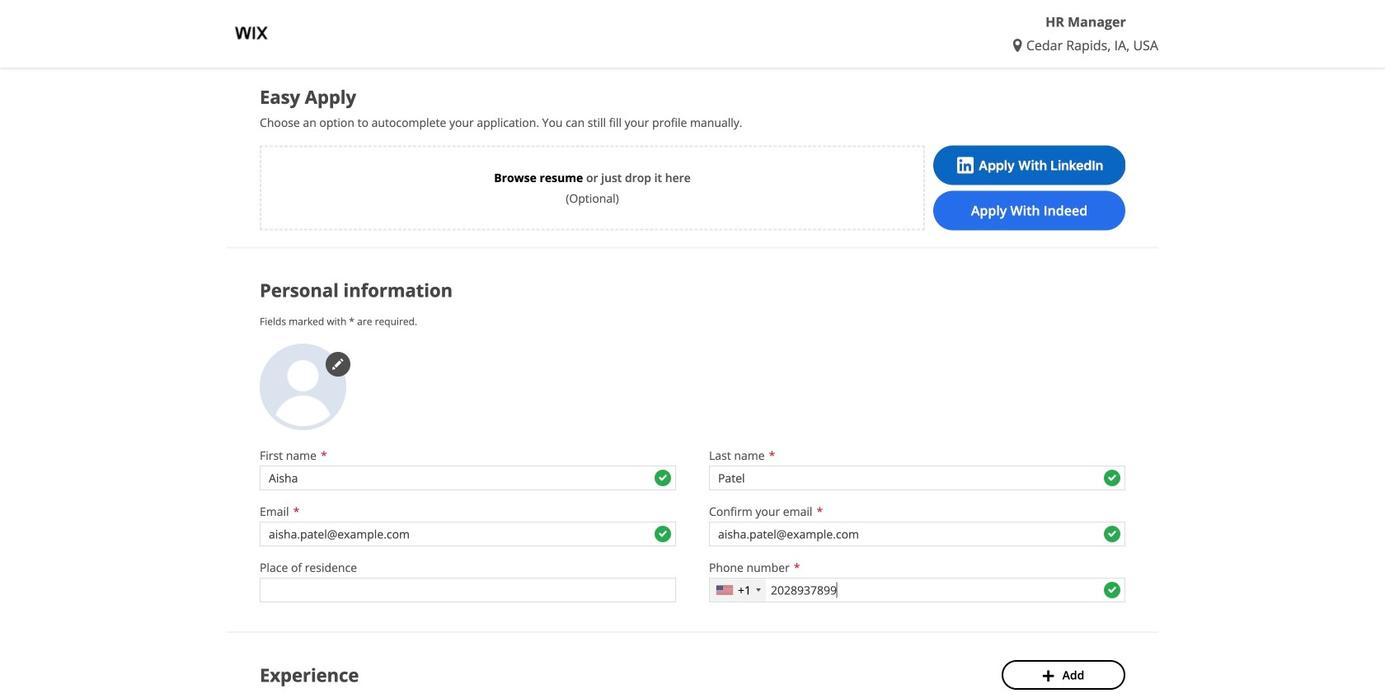 Task type: describe. For each thing, give the bounding box(es) containing it.
location image
[[1014, 39, 1027, 52]]

wix logo image
[[227, 8, 276, 58]]



Task type: vqa. For each thing, say whether or not it's contained in the screenshot.
the City and County of San Francisco Logo
no



